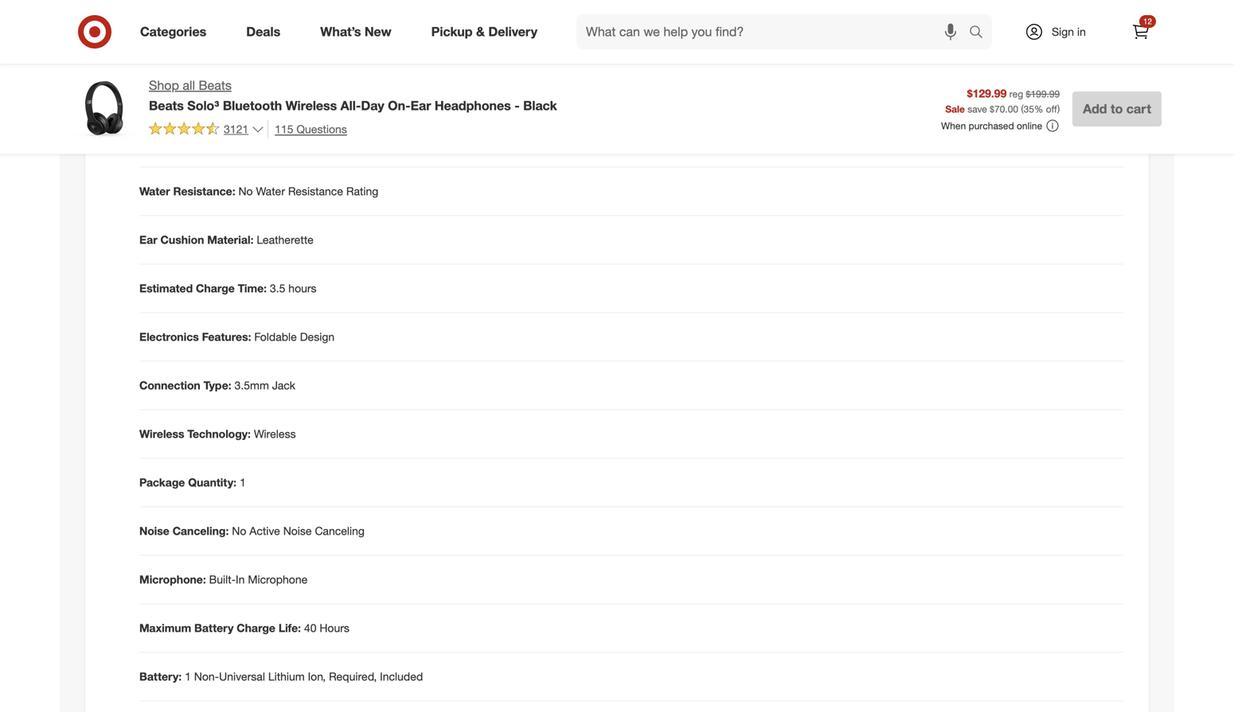 Task type: locate. For each thing, give the bounding box(es) containing it.
water left resistance
[[256, 184, 285, 198]]

3.5mm
[[235, 379, 269, 393]]

music,
[[1013, 24, 1045, 38]]

no for water
[[238, 184, 253, 198]]

1 vertical spatial on-
[[388, 98, 411, 113]]

resistance:
[[173, 184, 235, 198]]

no right resistance:
[[238, 184, 253, 198]]

on- inside shop all beats beats solo³ bluetooth wireless all-day on-ear headphones - black
[[388, 98, 411, 113]]

bluetooth
[[223, 98, 282, 113]]

categories
[[140, 24, 206, 39]]

1 horizontal spatial beats
[[199, 78, 232, 93]]

cart
[[1127, 101, 1151, 117]]

add to cart button
[[1073, 91, 1162, 126]]

0 vertical spatial ear
[[411, 98, 431, 113]]

search button
[[962, 14, 1000, 53]]

0 horizontal spatial to
[[924, 24, 934, 38]]

estimated
[[139, 282, 193, 296]]

what's new link
[[307, 14, 411, 49]]

beats up solo³
[[199, 78, 232, 93]]

wireless up 115 questions
[[286, 98, 337, 113]]

built-
[[209, 573, 236, 587]]

beats down shop
[[149, 98, 184, 113]]

all
[[183, 78, 195, 93]]

and up controls
[[695, 8, 714, 22]]

0 horizontal spatial noise
[[139, 524, 169, 538]]

rating
[[346, 184, 379, 198]]

0 vertical spatial and
[[695, 8, 714, 22]]

1 vertical spatial to
[[1111, 101, 1123, 117]]

0 horizontal spatial take
[[717, 8, 738, 22]]

on- down take
[[644, 24, 663, 38]]

time:
[[238, 282, 267, 296]]

and left voice
[[644, 40, 663, 54]]

no
[[238, 184, 253, 198], [232, 524, 246, 538]]

0 vertical spatial no
[[238, 184, 253, 198]]

1 vertical spatial 1
[[185, 670, 191, 684]]

canceling
[[315, 524, 365, 538]]

water down weight:
[[139, 184, 170, 198]]

0 vertical spatial beats
[[199, 78, 232, 93]]

battery:
[[139, 670, 182, 684]]

noise
[[139, 524, 169, 538], [283, 524, 312, 538]]

)
[[1057, 103, 1060, 115]]

0 horizontal spatial 1
[[185, 670, 191, 684]]

activate
[[696, 40, 734, 54]]

questions
[[297, 122, 347, 136]]

noise right active at left bottom
[[283, 524, 312, 538]]

1 horizontal spatial on-
[[644, 24, 663, 38]]

battery: 1 non-universal lithium ion, required, included
[[139, 670, 423, 684]]

ear left cushion
[[139, 233, 157, 247]]

add
[[1083, 101, 1107, 117]]

1 horizontal spatial take
[[937, 24, 958, 38]]

0 vertical spatial to
[[924, 24, 934, 38]]

beats
[[199, 78, 232, 93], [149, 98, 184, 113]]

1 right quantity:
[[240, 476, 246, 490]]

pickup & delivery
[[431, 24, 538, 39]]

controls
[[682, 24, 722, 38]]

life:
[[279, 622, 301, 636]]

all-
[[341, 98, 361, 113]]

adjust
[[1048, 24, 1078, 38]]

sign
[[1052, 25, 1074, 39]]

takes
[[832, 40, 859, 54]]

water
[[139, 184, 170, 198], [256, 184, 285, 198]]

1 vertical spatial no
[[232, 524, 246, 538]]

$129.99 reg $199.99 sale save $ 70.00 ( 35 % off )
[[945, 86, 1060, 115]]

forming
[[806, 24, 844, 38]]

wireless technology: wireless
[[139, 427, 296, 441]]

water resistance: no water resistance rating
[[139, 184, 379, 198]]

add to cart
[[1083, 101, 1151, 117]]

0 vertical spatial on-
[[644, 24, 663, 38]]

and
[[695, 8, 714, 22], [644, 40, 663, 54]]

1 horizontal spatial and
[[695, 8, 714, 22]]

1 left non-
[[185, 670, 191, 684]]

1 horizontal spatial water
[[256, 184, 285, 198]]

features:
[[202, 330, 251, 344]]

1 horizontal spatial charge
[[237, 622, 275, 636]]

charge left time:
[[196, 282, 235, 296]]

take left calls,
[[937, 24, 958, 38]]

solo³
[[187, 98, 219, 113]]

voice
[[666, 40, 692, 54]]

no left active at left bottom
[[232, 524, 246, 538]]

0 horizontal spatial water
[[139, 184, 170, 198]]

0 vertical spatial 1
[[240, 476, 246, 490]]

leatherette
[[257, 233, 314, 247]]

2 water from the left
[[256, 184, 285, 198]]

on- inside take calls and take control on-ear controls with dual beam-forming mics allow you to take calls, play music, adjust volume, and voice activate wherever your day takes you.
[[644, 24, 663, 38]]

take calls and take control on-ear controls with dual beam-forming mics allow you to take calls, play music, adjust volume, and voice activate wherever your day takes you.
[[644, 8, 1120, 54]]

on-
[[644, 24, 663, 38], [388, 98, 411, 113]]

noise left canceling:
[[139, 524, 169, 538]]

take
[[644, 8, 667, 22]]

1 vertical spatial and
[[644, 40, 663, 54]]

day
[[361, 98, 384, 113]]

ear right 'day'
[[411, 98, 431, 113]]

required,
[[329, 670, 377, 684]]

ear
[[411, 98, 431, 113], [139, 233, 157, 247]]

no for active
[[232, 524, 246, 538]]

1 horizontal spatial 1
[[240, 476, 246, 490]]

shop all beats beats solo³ bluetooth wireless all-day on-ear headphones - black
[[149, 78, 557, 113]]

3121 link
[[149, 120, 264, 140]]

categories link
[[127, 14, 226, 49]]

material:
[[207, 233, 254, 247]]

hours
[[288, 282, 317, 296]]

pounds
[[207, 136, 245, 150]]

to inside button
[[1111, 101, 1123, 117]]

take
[[717, 8, 738, 22], [937, 24, 958, 38]]

dual
[[749, 24, 770, 38]]

play
[[989, 24, 1009, 38]]

to right you
[[924, 24, 934, 38]]

charge
[[196, 282, 235, 296], [237, 622, 275, 636]]

1 horizontal spatial to
[[1111, 101, 1123, 117]]

take up with
[[717, 8, 738, 22]]

microphone:
[[139, 573, 206, 587]]

on- right 'day'
[[388, 98, 411, 113]]

0 horizontal spatial on-
[[388, 98, 411, 113]]

quantity:
[[188, 476, 237, 490]]

weight:
[[139, 136, 179, 150]]

1
[[240, 476, 246, 490], [185, 670, 191, 684]]

cushion
[[161, 233, 204, 247]]

40
[[304, 622, 317, 636]]

estimated charge time: 3.5 hours
[[139, 282, 317, 296]]

1 vertical spatial ear
[[139, 233, 157, 247]]

1 horizontal spatial ear
[[411, 98, 431, 113]]

0 horizontal spatial charge
[[196, 282, 235, 296]]

1 vertical spatial beats
[[149, 98, 184, 113]]

1 horizontal spatial noise
[[283, 524, 312, 538]]

0 horizontal spatial ear
[[139, 233, 157, 247]]

charge left life:
[[237, 622, 275, 636]]

to right add
[[1111, 101, 1123, 117]]



Task type: describe. For each thing, give the bounding box(es) containing it.
0 vertical spatial take
[[717, 8, 738, 22]]

mics
[[847, 24, 871, 38]]

1 water from the left
[[139, 184, 170, 198]]

3.5
[[270, 282, 285, 296]]

save
[[968, 103, 987, 115]]

day
[[811, 40, 829, 54]]

connection type: 3.5mm jack
[[139, 379, 295, 393]]

in
[[1077, 25, 1086, 39]]

deals
[[246, 24, 281, 39]]

maximum
[[139, 622, 191, 636]]

12
[[1143, 16, 1152, 26]]

0 horizontal spatial beats
[[149, 98, 184, 113]]

package
[[139, 476, 185, 490]]

non-
[[194, 670, 219, 684]]

purchased
[[969, 120, 1014, 132]]

when
[[941, 120, 966, 132]]

you
[[903, 24, 921, 38]]

electronics
[[139, 330, 199, 344]]

-
[[515, 98, 520, 113]]

2 noise from the left
[[283, 524, 312, 538]]

beam-
[[774, 24, 806, 38]]

deals link
[[233, 14, 300, 49]]

foldable
[[254, 330, 297, 344]]

specifications button
[[98, 78, 1136, 129]]

115 questions
[[275, 122, 347, 136]]

1 vertical spatial charge
[[237, 622, 275, 636]]

ear inside shop all beats beats solo³ bluetooth wireless all-day on-ear headphones - black
[[411, 98, 431, 113]]

shop
[[149, 78, 179, 93]]

to inside take calls and take control on-ear controls with dual beam-forming mics allow you to take calls, play music, adjust volume, and voice activate wherever your day takes you.
[[924, 24, 934, 38]]

pickup
[[431, 24, 473, 39]]

allow
[[874, 24, 900, 38]]

$
[[990, 103, 995, 115]]

technology:
[[187, 427, 251, 441]]

1.43
[[182, 136, 204, 150]]

volume,
[[1081, 24, 1120, 38]]

lithium
[[268, 670, 305, 684]]

microphone
[[248, 573, 308, 587]]

sign in link
[[1011, 14, 1111, 49]]

electronics features: foldable design
[[139, 330, 335, 344]]

search
[[962, 26, 1000, 41]]

wherever
[[737, 40, 783, 54]]

with
[[725, 24, 746, 38]]

wireless inside shop all beats beats solo³ bluetooth wireless all-day on-ear headphones - black
[[286, 98, 337, 113]]

maximum battery charge life: 40 hours
[[139, 622, 350, 636]]

new
[[365, 24, 392, 39]]

canceling:
[[173, 524, 229, 538]]

3121
[[224, 122, 249, 136]]

battery
[[194, 622, 234, 636]]

specifications
[[139, 94, 241, 112]]

calls,
[[961, 24, 986, 38]]

pickup & delivery link
[[418, 14, 557, 49]]

sign in
[[1052, 25, 1086, 39]]

1 vertical spatial take
[[937, 24, 958, 38]]

35
[[1024, 103, 1034, 115]]

online
[[1017, 120, 1043, 132]]

what's
[[320, 24, 361, 39]]

in
[[236, 573, 245, 587]]

hours
[[320, 622, 350, 636]]

ear
[[663, 24, 679, 38]]

black
[[523, 98, 557, 113]]

0 vertical spatial charge
[[196, 282, 235, 296]]

what's new
[[320, 24, 392, 39]]

0 horizontal spatial and
[[644, 40, 663, 54]]

off
[[1046, 103, 1057, 115]]

wireless up package
[[139, 427, 184, 441]]

resistance
[[288, 184, 343, 198]]

included
[[380, 670, 423, 684]]

wireless down the jack
[[254, 427, 296, 441]]

calls
[[670, 8, 692, 22]]

type:
[[204, 379, 231, 393]]

ear cushion material: leatherette
[[139, 233, 314, 247]]

you.
[[862, 40, 882, 54]]

$129.99
[[967, 86, 1007, 100]]

%
[[1034, 103, 1044, 115]]

headphones
[[435, 98, 511, 113]]

image of beats solo³ bluetooth wireless all-day on-ear headphones - black image
[[72, 76, 136, 140]]

delivery
[[488, 24, 538, 39]]

weight: 1.43 pounds
[[139, 136, 245, 150]]

ion,
[[308, 670, 326, 684]]

&
[[476, 24, 485, 39]]

What can we help you find? suggestions appear below search field
[[577, 14, 973, 49]]

package quantity: 1
[[139, 476, 246, 490]]

when purchased online
[[941, 120, 1043, 132]]

1 noise from the left
[[139, 524, 169, 538]]



Task type: vqa. For each thing, say whether or not it's contained in the screenshot.
AT within Order Pickup 1 item at Times Square 42nd Street
no



